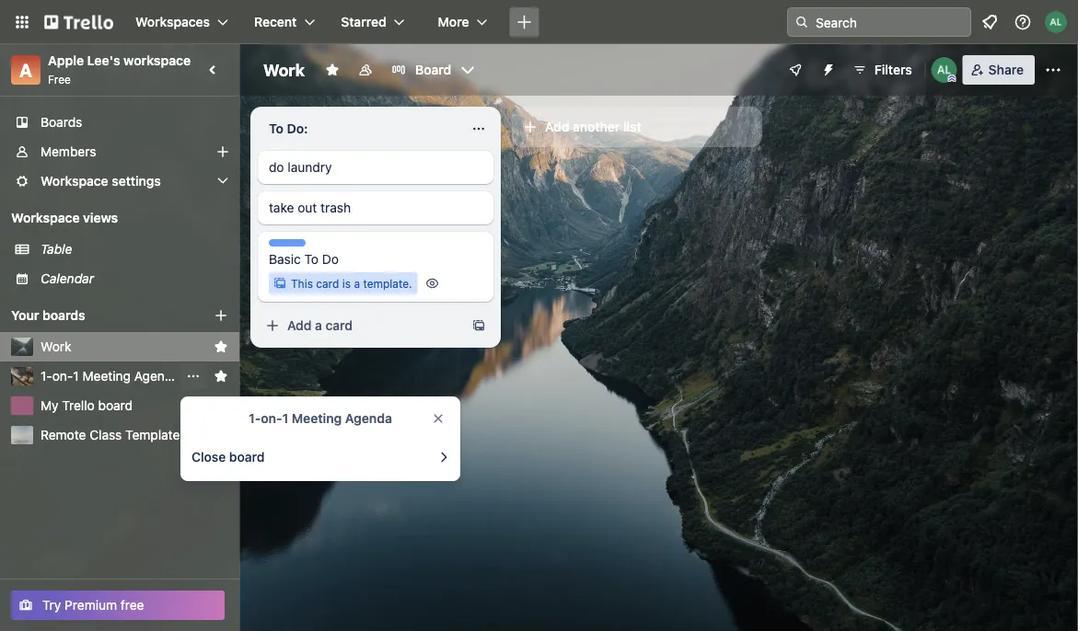 Task type: describe. For each thing, give the bounding box(es) containing it.
list
[[623, 119, 641, 134]]

boards
[[42, 308, 85, 323]]

take out trash
[[269, 200, 351, 215]]

table link
[[41, 240, 228, 259]]

apple lee's workspace link
[[48, 53, 191, 68]]

take
[[269, 200, 294, 215]]

search image
[[795, 15, 809, 29]]

back to home image
[[44, 7, 113, 37]]

Search field
[[809, 8, 970, 36]]

workspace views
[[11, 210, 118, 226]]

a link
[[11, 55, 41, 85]]

trello
[[62, 398, 95, 413]]

workspace
[[124, 53, 191, 68]]

work button
[[41, 338, 206, 356]]

is
[[342, 277, 351, 290]]

Board name text field
[[254, 55, 314, 85]]

your boards
[[11, 308, 85, 323]]

add for add a card
[[287, 318, 312, 333]]

try premium free button
[[11, 591, 225, 621]]

close popover image
[[431, 412, 446, 426]]

do:
[[287, 121, 308, 136]]

lee's
[[87, 53, 120, 68]]

add another list button
[[512, 107, 762, 147]]

boards link
[[0, 108, 239, 137]]

your
[[11, 308, 39, 323]]

board actions menu image
[[186, 369, 201, 384]]

a inside button
[[315, 318, 322, 333]]

primary element
[[0, 0, 1078, 44]]

1 horizontal spatial to
[[304, 252, 319, 267]]

more
[[438, 14, 469, 29]]

color: blue, title: none image
[[269, 239, 306, 247]]

starred button
[[330, 7, 416, 37]]

create board or workspace image
[[515, 13, 534, 31]]

workspace for workspace views
[[11, 210, 80, 226]]

0 horizontal spatial board
[[98, 398, 133, 413]]

class
[[90, 428, 122, 443]]

0 vertical spatial card
[[316, 277, 339, 290]]

filters button
[[847, 55, 918, 85]]

work inside text field
[[263, 60, 305, 80]]

trash
[[321, 200, 351, 215]]

take out trash link
[[269, 199, 482, 217]]

premium
[[65, 598, 117, 613]]

1 inside button
[[73, 369, 79, 384]]

remote class template
[[41, 428, 180, 443]]

1 vertical spatial on-
[[261, 411, 282, 426]]

calendar link
[[41, 270, 228, 288]]

work inside button
[[41, 339, 71, 354]]

workspace for workspace settings
[[41, 174, 108, 189]]

create from template… image
[[471, 319, 486, 333]]

show menu image
[[1044, 61, 1063, 79]]

basic to do link
[[269, 250, 482, 269]]

remote
[[41, 428, 86, 443]]

template.
[[363, 277, 412, 290]]

a
[[19, 59, 32, 81]]

members link
[[0, 137, 239, 167]]

1 vertical spatial 1-on-1 meeting agenda
[[249, 411, 392, 426]]

do laundry link
[[269, 158, 482, 177]]

your boards with 4 items element
[[11, 305, 186, 327]]

apple lee (applelee29) image inside primary element
[[1045, 11, 1067, 33]]

more button
[[427, 7, 499, 37]]

add a card button
[[258, 311, 464, 341]]

share
[[989, 62, 1024, 77]]

meeting inside button
[[82, 369, 131, 384]]



Task type: vqa. For each thing, say whether or not it's contained in the screenshot.
Recent popup button
yes



Task type: locate. For each thing, give the bounding box(es) containing it.
agenda up the close board button
[[345, 411, 392, 426]]

1 horizontal spatial 1-on-1 meeting agenda
[[249, 411, 392, 426]]

board button
[[384, 55, 483, 85]]

try
[[42, 598, 61, 613]]

starred icon image right board actions menu image
[[214, 369, 228, 384]]

0 vertical spatial apple lee (applelee29) image
[[1045, 11, 1067, 33]]

power ups image
[[788, 63, 803, 77]]

a
[[354, 277, 360, 290], [315, 318, 322, 333]]

0 horizontal spatial 1-
[[41, 369, 52, 384]]

1 horizontal spatial meeting
[[292, 411, 342, 426]]

apple
[[48, 53, 84, 68]]

basic to do
[[269, 252, 339, 267]]

boards
[[41, 115, 82, 130]]

free
[[48, 73, 71, 86]]

0 horizontal spatial 1-on-1 meeting agenda
[[41, 369, 179, 384]]

card down is
[[326, 318, 353, 333]]

1 horizontal spatial work
[[263, 60, 305, 80]]

try premium free
[[42, 598, 144, 613]]

this member is an admin of this board. image
[[948, 75, 956, 83]]

work
[[263, 60, 305, 80], [41, 339, 71, 354]]

my
[[41, 398, 59, 413]]

0 horizontal spatial to
[[269, 121, 284, 136]]

views
[[83, 210, 118, 226]]

close board
[[192, 450, 265, 465]]

1-on-1 meeting agenda
[[41, 369, 179, 384], [249, 411, 392, 426]]

add down this
[[287, 318, 312, 333]]

To Do: text field
[[258, 114, 460, 144]]

0 horizontal spatial agenda
[[134, 369, 179, 384]]

1 vertical spatial board
[[229, 450, 265, 465]]

filters
[[875, 62, 912, 77]]

board
[[415, 62, 451, 77]]

0 horizontal spatial meeting
[[82, 369, 131, 384]]

0 vertical spatial meeting
[[82, 369, 131, 384]]

board inside button
[[229, 450, 265, 465]]

add another list
[[545, 119, 641, 134]]

1 vertical spatial work
[[41, 339, 71, 354]]

work down your boards
[[41, 339, 71, 354]]

0 horizontal spatial 1
[[73, 369, 79, 384]]

starred
[[341, 14, 386, 29]]

1 vertical spatial agenda
[[345, 411, 392, 426]]

add
[[545, 119, 569, 134], [287, 318, 312, 333]]

1 horizontal spatial board
[[229, 450, 265, 465]]

0 vertical spatial work
[[263, 60, 305, 80]]

0 horizontal spatial work
[[41, 339, 71, 354]]

this
[[291, 277, 313, 290]]

1 up trello
[[73, 369, 79, 384]]

a right is
[[354, 277, 360, 290]]

0 vertical spatial 1-
[[41, 369, 52, 384]]

card left is
[[316, 277, 339, 290]]

1- up close board
[[249, 411, 261, 426]]

workspace inside popup button
[[41, 174, 108, 189]]

recent button
[[243, 7, 326, 37]]

workspaces
[[135, 14, 210, 29]]

this card is a template.
[[291, 277, 412, 290]]

do laundry
[[269, 160, 332, 175]]

to
[[269, 121, 284, 136], [304, 252, 319, 267]]

workspace down members
[[41, 174, 108, 189]]

template
[[125, 428, 180, 443]]

1 horizontal spatial 1-
[[249, 411, 261, 426]]

card
[[316, 277, 339, 290], [326, 318, 353, 333]]

1
[[73, 369, 79, 384], [282, 411, 288, 426]]

1 vertical spatial to
[[304, 252, 319, 267]]

1 horizontal spatial 1
[[282, 411, 288, 426]]

card inside button
[[326, 318, 353, 333]]

recent
[[254, 14, 297, 29]]

agenda left board actions menu image
[[134, 369, 179, 384]]

1 vertical spatial meeting
[[292, 411, 342, 426]]

close board button
[[180, 441, 460, 474]]

1 vertical spatial workspace
[[11, 210, 80, 226]]

laundry
[[288, 160, 332, 175]]

members
[[41, 144, 96, 159]]

1 horizontal spatial a
[[354, 277, 360, 290]]

apple lee (applelee29) image right the open information menu "image"
[[1045, 11, 1067, 33]]

free
[[121, 598, 144, 613]]

agenda inside button
[[134, 369, 179, 384]]

workspace
[[41, 174, 108, 189], [11, 210, 80, 226]]

table
[[41, 242, 72, 257]]

1 horizontal spatial apple lee (applelee29) image
[[1045, 11, 1067, 33]]

another
[[573, 119, 620, 134]]

0 vertical spatial to
[[269, 121, 284, 136]]

calendar
[[41, 271, 94, 286]]

to inside text box
[[269, 121, 284, 136]]

2 starred icon image from the top
[[214, 369, 228, 384]]

0 vertical spatial a
[[354, 277, 360, 290]]

apple lee's workspace free
[[48, 53, 191, 86]]

workspaces button
[[124, 7, 239, 37]]

apple lee (applelee29) image
[[1045, 11, 1067, 33], [932, 57, 957, 83]]

starred icon image
[[214, 340, 228, 354], [214, 369, 228, 384]]

0 vertical spatial 1-on-1 meeting agenda
[[41, 369, 179, 384]]

add board image
[[214, 308, 228, 323]]

0 horizontal spatial add
[[287, 318, 312, 333]]

1 vertical spatial add
[[287, 318, 312, 333]]

1 vertical spatial 1
[[282, 411, 288, 426]]

add left the 'another' at the right top
[[545, 119, 569, 134]]

basic
[[269, 252, 301, 267]]

1 horizontal spatial agenda
[[345, 411, 392, 426]]

1 starred icon image from the top
[[214, 340, 228, 354]]

0 horizontal spatial on-
[[52, 369, 73, 384]]

0 horizontal spatial a
[[315, 318, 322, 333]]

1 vertical spatial 1-
[[249, 411, 261, 426]]

add for add another list
[[545, 119, 569, 134]]

on-
[[52, 369, 73, 384], [261, 411, 282, 426]]

1 horizontal spatial on-
[[261, 411, 282, 426]]

on- up my
[[52, 369, 73, 384]]

workspace settings
[[41, 174, 161, 189]]

add a card
[[287, 318, 353, 333]]

work down recent popup button
[[263, 60, 305, 80]]

star or unstar board image
[[325, 63, 340, 77]]

starred icon image down add board icon
[[214, 340, 228, 354]]

1-on-1 meeting agenda button
[[41, 367, 179, 386]]

board down 1-on-1 meeting agenda button
[[98, 398, 133, 413]]

out
[[298, 200, 317, 215]]

0 vertical spatial board
[[98, 398, 133, 413]]

do
[[269, 160, 284, 175]]

1 horizontal spatial add
[[545, 119, 569, 134]]

do
[[322, 252, 339, 267]]

to do:
[[269, 121, 308, 136]]

apple lee (applelee29) image right filters
[[932, 57, 957, 83]]

1 up the close board button
[[282, 411, 288, 426]]

to left the 'do'
[[304, 252, 319, 267]]

to left do:
[[269, 121, 284, 136]]

0 horizontal spatial apple lee (applelee29) image
[[932, 57, 957, 83]]

board right 'close'
[[229, 450, 265, 465]]

board
[[98, 398, 133, 413], [229, 450, 265, 465]]

meeting up the close board button
[[292, 411, 342, 426]]

1- up my
[[41, 369, 52, 384]]

on- up close board
[[261, 411, 282, 426]]

my trello board link
[[41, 397, 228, 415]]

workspace visible image
[[358, 63, 373, 77]]

close
[[192, 450, 226, 465]]

1- inside 1-on-1 meeting agenda button
[[41, 369, 52, 384]]

0 vertical spatial 1
[[73, 369, 79, 384]]

1 vertical spatial starred icon image
[[214, 369, 228, 384]]

workspace settings button
[[0, 167, 239, 196]]

share button
[[963, 55, 1035, 85]]

workspace navigation collapse icon image
[[201, 57, 227, 83]]

automation image
[[814, 55, 840, 81]]

0 vertical spatial agenda
[[134, 369, 179, 384]]

1-on-1 meeting agenda up the close board button
[[249, 411, 392, 426]]

1 vertical spatial a
[[315, 318, 322, 333]]

on- inside button
[[52, 369, 73, 384]]

0 vertical spatial on-
[[52, 369, 73, 384]]

meeting
[[82, 369, 131, 384], [292, 411, 342, 426]]

0 vertical spatial add
[[545, 119, 569, 134]]

meeting down work button
[[82, 369, 131, 384]]

agenda
[[134, 369, 179, 384], [345, 411, 392, 426]]

open information menu image
[[1014, 13, 1032, 31]]

my trello board
[[41, 398, 133, 413]]

workspace up table
[[11, 210, 80, 226]]

0 notifications image
[[979, 11, 1001, 33]]

a down this card is a template.
[[315, 318, 322, 333]]

1 vertical spatial apple lee (applelee29) image
[[932, 57, 957, 83]]

1-on-1 meeting agenda down work button
[[41, 369, 179, 384]]

1-
[[41, 369, 52, 384], [249, 411, 261, 426]]

0 vertical spatial starred icon image
[[214, 340, 228, 354]]

1 vertical spatial card
[[326, 318, 353, 333]]

settings
[[112, 174, 161, 189]]

remote class template link
[[41, 426, 228, 445]]

0 vertical spatial workspace
[[41, 174, 108, 189]]



